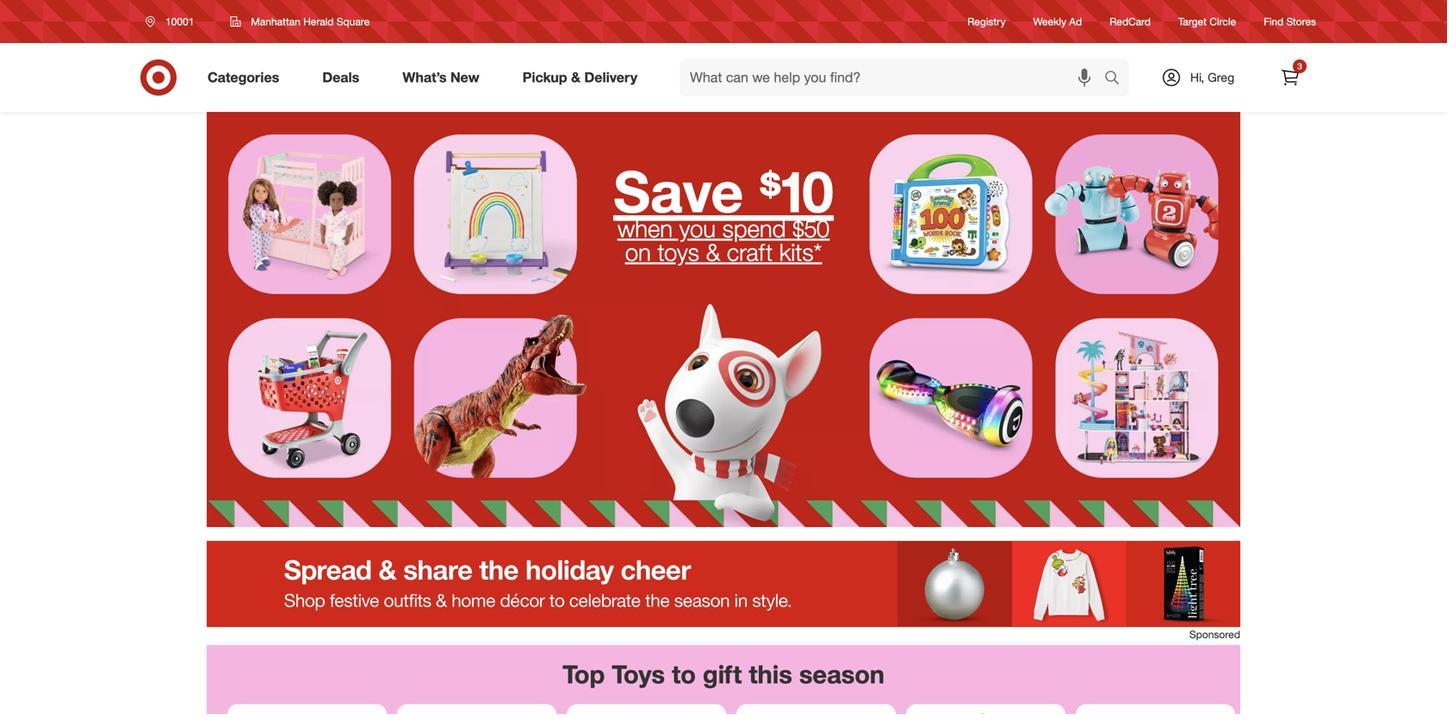 Task type: describe. For each thing, give the bounding box(es) containing it.
circle
[[1210, 15, 1237, 28]]

toys
[[658, 238, 700, 267]]

$10
[[760, 157, 834, 226]]

manhattan
[[251, 15, 301, 28]]

weekly ad
[[1034, 15, 1083, 28]]

sponsored
[[1190, 628, 1241, 641]]

top toys to gift this season
[[563, 659, 885, 690]]

find stores
[[1264, 15, 1317, 28]]

ad
[[1070, 15, 1083, 28]]

find
[[1264, 15, 1284, 28]]

$50
[[793, 214, 830, 243]]

when you spend $50 on toys & craft kits*
[[618, 214, 830, 267]]

categories link
[[193, 59, 301, 97]]

season
[[800, 659, 885, 690]]

pickup & delivery
[[523, 69, 638, 86]]

carousel region
[[207, 645, 1241, 714]]

0 horizontal spatial &
[[571, 69, 581, 86]]

redcard link
[[1110, 14, 1151, 29]]

registry link
[[968, 14, 1006, 29]]

manhattan herald square button
[[219, 6, 381, 37]]

& inside when you spend $50 on toys & craft kits*
[[706, 238, 721, 267]]

pickup
[[523, 69, 567, 86]]

hi,
[[1191, 70, 1205, 85]]

top
[[563, 659, 605, 690]]

herald
[[303, 15, 334, 28]]

categories
[[208, 69, 279, 86]]

on
[[625, 238, 651, 267]]

target circle
[[1179, 15, 1237, 28]]

10001 button
[[134, 6, 212, 37]]

target circle link
[[1179, 14, 1237, 29]]

you
[[680, 214, 716, 243]]

deals
[[322, 69, 360, 86]]

3
[[1298, 61, 1303, 72]]

stores
[[1287, 15, 1317, 28]]

new
[[451, 69, 480, 86]]

find stores link
[[1264, 14, 1317, 29]]

greg
[[1208, 70, 1235, 85]]

square
[[337, 15, 370, 28]]

craft
[[727, 238, 773, 267]]

weekly
[[1034, 15, 1067, 28]]

deals link
[[308, 59, 381, 97]]



Task type: vqa. For each thing, say whether or not it's contained in the screenshot.
3
yes



Task type: locate. For each thing, give the bounding box(es) containing it.
&
[[571, 69, 581, 86], [706, 238, 721, 267]]

what's
[[403, 69, 447, 86]]

pickup & delivery link
[[508, 59, 659, 97]]

What can we help you find? suggestions appear below search field
[[680, 59, 1109, 97]]

gift
[[703, 659, 742, 690]]

redcard
[[1110, 15, 1151, 28]]

this
[[749, 659, 793, 690]]

3 link
[[1272, 59, 1310, 97]]

0 vertical spatial &
[[571, 69, 581, 86]]

& right 'pickup'
[[571, 69, 581, 86]]

10001
[[165, 15, 194, 28]]

search
[[1097, 71, 1138, 88]]

kits*
[[780, 238, 822, 267]]

manhattan herald square
[[251, 15, 370, 28]]

delivery
[[585, 69, 638, 86]]

advertisement region
[[207, 541, 1241, 627]]

weekly ad link
[[1034, 14, 1083, 29]]

what's new link
[[388, 59, 501, 97]]

when
[[618, 214, 673, 243]]

registry
[[968, 15, 1006, 28]]

target
[[1179, 15, 1207, 28]]

to
[[672, 659, 696, 690]]

save
[[614, 157, 744, 226]]

what's new
[[403, 69, 480, 86]]

hi, greg
[[1191, 70, 1235, 85]]

toys
[[612, 659, 665, 690]]

1 vertical spatial &
[[706, 238, 721, 267]]

save $10
[[614, 157, 834, 226]]

spend
[[723, 214, 786, 243]]

1 horizontal spatial &
[[706, 238, 721, 267]]

& right toys
[[706, 238, 721, 267]]

search button
[[1097, 59, 1138, 100]]



